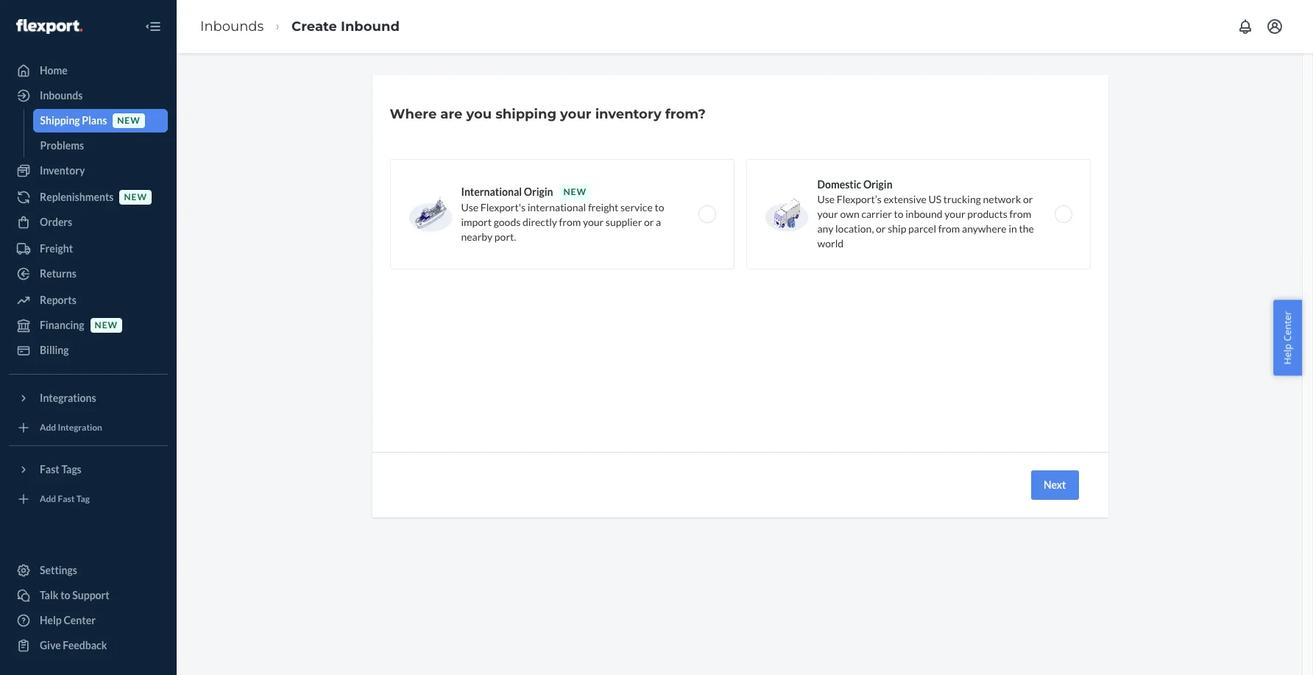 Task type: locate. For each thing, give the bounding box(es) containing it.
to
[[655, 201, 665, 214], [894, 208, 904, 220], [60, 589, 70, 602]]

help
[[1282, 344, 1295, 364], [40, 614, 62, 627]]

help center
[[1282, 311, 1295, 364], [40, 614, 96, 627]]

fast left "tags"
[[40, 463, 59, 476]]

1 vertical spatial inbounds
[[40, 89, 83, 102]]

to up a
[[655, 201, 665, 214]]

help center inside button
[[1282, 311, 1295, 364]]

billing
[[40, 344, 69, 356]]

center
[[1282, 311, 1295, 341], [64, 614, 96, 627]]

to inside use flexport's international freight service to import goods directly from your supplier or a nearby port.
[[655, 201, 665, 214]]

the
[[1019, 222, 1034, 235]]

goods
[[494, 216, 521, 228]]

origin
[[864, 178, 893, 191], [524, 186, 553, 198]]

0 horizontal spatial use
[[461, 201, 479, 214]]

own
[[840, 208, 860, 220]]

2 horizontal spatial to
[[894, 208, 904, 220]]

to right talk
[[60, 589, 70, 602]]

0 horizontal spatial to
[[60, 589, 70, 602]]

are
[[441, 106, 463, 122]]

orders link
[[9, 211, 168, 234]]

or left a
[[644, 216, 654, 228]]

1 horizontal spatial to
[[655, 201, 665, 214]]

new for financing
[[95, 320, 118, 331]]

0 horizontal spatial inbounds link
[[9, 84, 168, 108]]

0 vertical spatial fast
[[40, 463, 59, 476]]

carrier
[[862, 208, 892, 220]]

center inside button
[[1282, 311, 1295, 341]]

next button
[[1032, 471, 1079, 500]]

use down "domestic"
[[818, 193, 835, 205]]

1 add from the top
[[40, 422, 56, 433]]

1 vertical spatial help
[[40, 614, 62, 627]]

location,
[[836, 222, 874, 235]]

or inside use flexport's international freight service to import goods directly from your supplier or a nearby port.
[[644, 216, 654, 228]]

1 horizontal spatial use
[[818, 193, 835, 205]]

in
[[1009, 222, 1017, 235]]

from down international
[[559, 216, 581, 228]]

billing link
[[9, 339, 168, 362]]

add fast tag
[[40, 494, 90, 505]]

next
[[1044, 479, 1067, 491]]

1 vertical spatial help center
[[40, 614, 96, 627]]

1 horizontal spatial center
[[1282, 311, 1295, 341]]

use flexport's international freight service to import goods directly from your supplier or a nearby port.
[[461, 201, 665, 243]]

products
[[968, 208, 1008, 220]]

domestic origin use flexport's extensive us trucking network or your own carrier to inbound your products from any location, or ship parcel from anywhere in the world
[[818, 178, 1034, 250]]

breadcrumbs navigation
[[189, 5, 412, 48]]

1 horizontal spatial help
[[1282, 344, 1295, 364]]

open notifications image
[[1237, 18, 1255, 35]]

1 horizontal spatial inbounds
[[200, 18, 264, 34]]

origin inside domestic origin use flexport's extensive us trucking network or your own carrier to inbound your products from any location, or ship parcel from anywhere in the world
[[864, 178, 893, 191]]

orders
[[40, 216, 72, 228]]

inbounds
[[200, 18, 264, 34], [40, 89, 83, 102]]

0 vertical spatial add
[[40, 422, 56, 433]]

0 horizontal spatial or
[[644, 216, 654, 228]]

inventory link
[[9, 159, 168, 183]]

or
[[1024, 193, 1033, 205], [644, 216, 654, 228], [876, 222, 886, 235]]

nearby
[[461, 230, 493, 243]]

or right network
[[1024, 193, 1033, 205]]

origin up flexport's
[[864, 178, 893, 191]]

add for add fast tag
[[40, 494, 56, 505]]

ship
[[888, 222, 907, 235]]

0 vertical spatial center
[[1282, 311, 1295, 341]]

add
[[40, 422, 56, 433], [40, 494, 56, 505]]

use inside use flexport's international freight service to import goods directly from your supplier or a nearby port.
[[461, 201, 479, 214]]

use inside domestic origin use flexport's extensive us trucking network or your own carrier to inbound your products from any location, or ship parcel from anywhere in the world
[[818, 193, 835, 205]]

use up import
[[461, 201, 479, 214]]

add down fast tags
[[40, 494, 56, 505]]

0 vertical spatial inbounds
[[200, 18, 264, 34]]

returns link
[[9, 262, 168, 286]]

tags
[[61, 463, 82, 476]]

freight
[[40, 242, 73, 255]]

inbounds inside breadcrumbs navigation
[[200, 18, 264, 34]]

or down 'carrier' in the right top of the page
[[876, 222, 886, 235]]

from up the
[[1010, 208, 1032, 220]]

new for shipping plans
[[117, 115, 140, 126]]

home
[[40, 64, 68, 77]]

support
[[72, 589, 109, 602]]

help center button
[[1274, 300, 1303, 375]]

problems link
[[33, 134, 168, 158]]

2 horizontal spatial or
[[1024, 193, 1033, 205]]

1 horizontal spatial inbounds link
[[200, 18, 264, 34]]

international
[[461, 186, 522, 198]]

origin up international
[[524, 186, 553, 198]]

problems
[[40, 139, 84, 152]]

0 vertical spatial help
[[1282, 344, 1295, 364]]

0 horizontal spatial help
[[40, 614, 62, 627]]

0 horizontal spatial from
[[559, 216, 581, 228]]

0 vertical spatial help center
[[1282, 311, 1295, 364]]

new down reports link on the top left
[[95, 320, 118, 331]]

shipping plans
[[40, 114, 107, 127]]

1 horizontal spatial origin
[[864, 178, 893, 191]]

use
[[818, 193, 835, 205], [461, 201, 479, 214]]

2 add from the top
[[40, 494, 56, 505]]

a
[[656, 216, 661, 228]]

reports link
[[9, 289, 168, 312]]

from
[[1010, 208, 1032, 220], [559, 216, 581, 228], [939, 222, 960, 235]]

1 vertical spatial fast
[[58, 494, 75, 505]]

your down trucking
[[945, 208, 966, 220]]

give feedback button
[[9, 634, 168, 658]]

add for add integration
[[40, 422, 56, 433]]

where
[[390, 106, 437, 122]]

1 horizontal spatial help center
[[1282, 311, 1295, 364]]

help center link
[[9, 609, 168, 633]]

feedback
[[63, 639, 107, 652]]

replenishments
[[40, 191, 114, 203]]

0 horizontal spatial help center
[[40, 614, 96, 627]]

create
[[292, 18, 337, 34]]

fast left tag
[[58, 494, 75, 505]]

0 horizontal spatial origin
[[524, 186, 553, 198]]

to up ship in the right of the page
[[894, 208, 904, 220]]

inbounds link
[[200, 18, 264, 34], [9, 84, 168, 108]]

0 vertical spatial inbounds link
[[200, 18, 264, 34]]

your up any
[[818, 208, 838, 220]]

to inside button
[[60, 589, 70, 602]]

new right plans
[[117, 115, 140, 126]]

0 horizontal spatial center
[[64, 614, 96, 627]]

add left integration
[[40, 422, 56, 433]]

1 vertical spatial add
[[40, 494, 56, 505]]

from inside use flexport's international freight service to import goods directly from your supplier or a nearby port.
[[559, 216, 581, 228]]

new up international
[[564, 186, 587, 197]]

new
[[117, 115, 140, 126], [564, 186, 587, 197], [124, 192, 147, 203], [95, 320, 118, 331]]

open account menu image
[[1267, 18, 1284, 35]]

your
[[560, 106, 592, 122], [818, 208, 838, 220], [945, 208, 966, 220], [583, 216, 604, 228]]

us
[[929, 193, 942, 205]]

import
[[461, 216, 492, 228]]

1 vertical spatial inbounds link
[[9, 84, 168, 108]]

fast
[[40, 463, 59, 476], [58, 494, 75, 505]]

your down freight
[[583, 216, 604, 228]]

from right "parcel"
[[939, 222, 960, 235]]

international origin
[[461, 186, 553, 198]]

new up orders link
[[124, 192, 147, 203]]



Task type: vqa. For each thing, say whether or not it's contained in the screenshot.
Active
no



Task type: describe. For each thing, give the bounding box(es) containing it.
freight
[[588, 201, 619, 214]]

your right shipping
[[560, 106, 592, 122]]

create inbound
[[292, 18, 400, 34]]

trucking
[[944, 193, 981, 205]]

fast inside fast tags "dropdown button"
[[40, 463, 59, 476]]

new for international origin
[[564, 186, 587, 197]]

inbound
[[341, 18, 400, 34]]

give feedback
[[40, 639, 107, 652]]

talk to support
[[40, 589, 109, 602]]

inventory
[[40, 164, 85, 177]]

give
[[40, 639, 61, 652]]

network
[[983, 193, 1022, 205]]

add integration
[[40, 422, 102, 433]]

domestic
[[818, 178, 862, 191]]

port.
[[495, 230, 516, 243]]

any
[[818, 222, 834, 235]]

financing
[[40, 319, 84, 331]]

flexport's
[[481, 201, 526, 214]]

talk to support button
[[9, 584, 168, 607]]

fast tags button
[[9, 458, 168, 482]]

your inside use flexport's international freight service to import goods directly from your supplier or a nearby port.
[[583, 216, 604, 228]]

1 vertical spatial center
[[64, 614, 96, 627]]

settings link
[[9, 559, 168, 582]]

0 horizontal spatial inbounds
[[40, 89, 83, 102]]

to inside domestic origin use flexport's extensive us trucking network or your own carrier to inbound your products from any location, or ship parcel from anywhere in the world
[[894, 208, 904, 220]]

shipping
[[40, 114, 80, 127]]

origin for international
[[524, 186, 553, 198]]

inventory
[[595, 106, 662, 122]]

create inbound link
[[292, 18, 400, 34]]

home link
[[9, 59, 168, 82]]

parcel
[[909, 222, 937, 235]]

integration
[[58, 422, 102, 433]]

origin for domestic
[[864, 178, 893, 191]]

where are you shipping your inventory from?
[[390, 106, 706, 122]]

close navigation image
[[144, 18, 162, 35]]

returns
[[40, 267, 76, 280]]

flexport's
[[837, 193, 882, 205]]

plans
[[82, 114, 107, 127]]

reports
[[40, 294, 76, 306]]

talk
[[40, 589, 59, 602]]

extensive
[[884, 193, 927, 205]]

anywhere
[[962, 222, 1007, 235]]

settings
[[40, 564, 77, 577]]

fast inside add fast tag link
[[58, 494, 75, 505]]

freight link
[[9, 237, 168, 261]]

new for replenishments
[[124, 192, 147, 203]]

integrations
[[40, 392, 96, 404]]

fast tags
[[40, 463, 82, 476]]

from?
[[665, 106, 706, 122]]

add fast tag link
[[9, 487, 168, 511]]

tag
[[76, 494, 90, 505]]

add integration link
[[9, 416, 168, 440]]

you
[[466, 106, 492, 122]]

1 horizontal spatial from
[[939, 222, 960, 235]]

1 horizontal spatial or
[[876, 222, 886, 235]]

help inside button
[[1282, 344, 1295, 364]]

international
[[528, 201, 586, 214]]

inbound
[[906, 208, 943, 220]]

directly
[[523, 216, 557, 228]]

supplier
[[606, 216, 642, 228]]

2 horizontal spatial from
[[1010, 208, 1032, 220]]

shipping
[[496, 106, 557, 122]]

service
[[621, 201, 653, 214]]

world
[[818, 237, 844, 250]]

flexport logo image
[[16, 19, 82, 34]]

integrations button
[[9, 387, 168, 410]]



